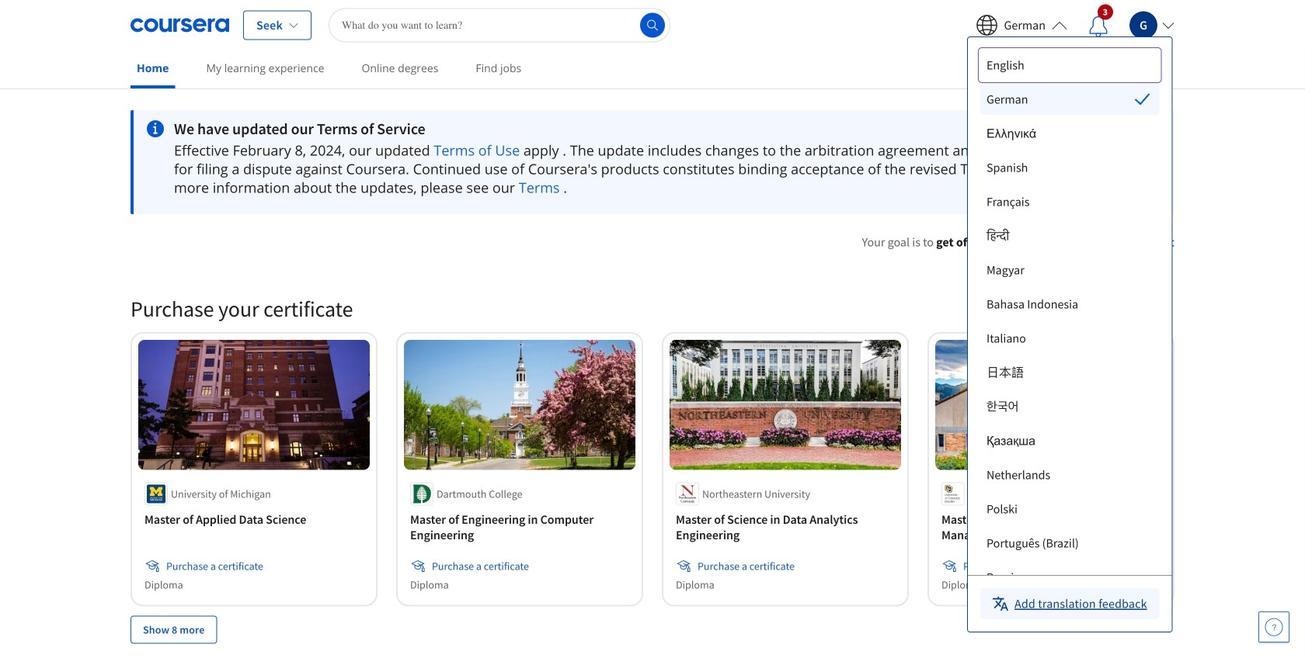 Task type: vqa. For each thing, say whether or not it's contained in the screenshot.
What do you want to learn? 'text field'
no



Task type: describe. For each thing, give the bounding box(es) containing it.
collection purchase your certificate element
[[121, 270, 1184, 659]]



Task type: locate. For each thing, give the bounding box(es) containing it.
None search field
[[329, 8, 671, 42]]

help center image
[[1265, 618, 1284, 637]]

main content
[[0, 91, 1305, 659]]

radio item
[[981, 84, 1160, 115]]

coursera image
[[131, 13, 229, 38]]

menu
[[981, 50, 1160, 659]]



